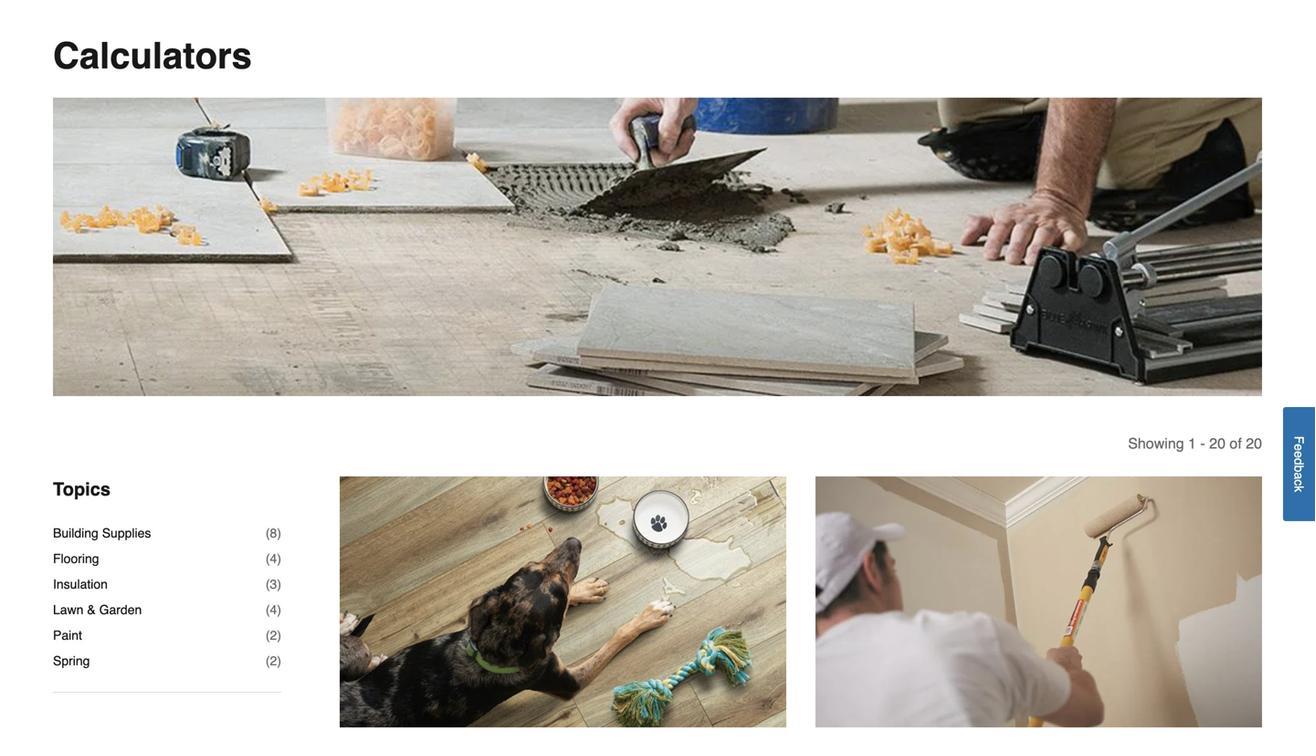 Task type: locate. For each thing, give the bounding box(es) containing it.
( 4 ) down the 3
[[266, 603, 281, 617]]

garden
[[99, 603, 142, 617]]

&
[[87, 603, 96, 617]]

( 8 )
[[266, 526, 281, 541]]

insulation
[[53, 577, 108, 592]]

) for building supplies
[[277, 526, 281, 541]]

6 ) from the top
[[277, 654, 281, 669]]

0 vertical spatial ( 2 )
[[266, 628, 281, 643]]

( for flooring
[[266, 552, 270, 566]]

(
[[266, 526, 270, 541], [266, 552, 270, 566], [266, 577, 270, 592], [266, 603, 270, 617], [266, 628, 270, 643], [266, 654, 270, 669]]

2 4 from the top
[[270, 603, 277, 617]]

4 ) from the top
[[277, 603, 281, 617]]

0 vertical spatial 2
[[270, 628, 277, 643]]

6 ( from the top
[[266, 654, 270, 669]]

e up the d
[[1292, 444, 1307, 451]]

20 right the -
[[1209, 435, 1226, 452]]

e up b
[[1292, 451, 1307, 458]]

( 4 ) up the 3
[[266, 552, 281, 566]]

1 4 from the top
[[270, 552, 277, 566]]

20 right of
[[1246, 435, 1262, 452]]

2 for spring
[[270, 654, 277, 669]]

topics
[[53, 479, 110, 500]]

2 ( from the top
[[266, 552, 270, 566]]

1 vertical spatial ( 4 )
[[266, 603, 281, 617]]

building supplies
[[53, 526, 151, 541]]

1 ( 2 ) from the top
[[266, 628, 281, 643]]

e
[[1292, 444, 1307, 451], [1292, 451, 1307, 458]]

a dog on a wood-look vinyl plank floor next to a food dish, a bowl with spilled water and a toy. image
[[340, 477, 786, 728]]

4 ( from the top
[[266, 603, 270, 617]]

2 ( 2 ) from the top
[[266, 654, 281, 669]]

1 vertical spatial 4
[[270, 603, 277, 617]]

( for spring
[[266, 654, 270, 669]]

4
[[270, 552, 277, 566], [270, 603, 277, 617]]

f e e d b a c k button
[[1283, 407, 1315, 521]]

5 ) from the top
[[277, 628, 281, 643]]

2
[[270, 628, 277, 643], [270, 654, 277, 669]]

( for insulation
[[266, 577, 270, 592]]

1 ( from the top
[[266, 526, 270, 541]]

1 2 from the top
[[270, 628, 277, 643]]

4 up the 3
[[270, 552, 277, 566]]

20
[[1209, 435, 1226, 452], [1246, 435, 1262, 452]]

1 ( 4 ) from the top
[[266, 552, 281, 566]]

( 2 ) for paint
[[266, 628, 281, 643]]

1 horizontal spatial 20
[[1246, 435, 1262, 452]]

3 ) from the top
[[277, 577, 281, 592]]

showing 1 - 20 of 20
[[1128, 435, 1262, 452]]

( for paint
[[266, 628, 270, 643]]

0 vertical spatial ( 4 )
[[266, 552, 281, 566]]

1 ) from the top
[[277, 526, 281, 541]]

8
[[270, 526, 277, 541]]

( 2 )
[[266, 628, 281, 643], [266, 654, 281, 669]]

0 horizontal spatial 20
[[1209, 435, 1226, 452]]

spring
[[53, 654, 90, 669]]

2 2 from the top
[[270, 654, 277, 669]]

1 vertical spatial ( 2 )
[[266, 654, 281, 669]]

( 4 ) for flooring
[[266, 552, 281, 566]]

0 vertical spatial 4
[[270, 552, 277, 566]]

showing
[[1128, 435, 1184, 452]]

4 down the 3
[[270, 603, 277, 617]]

d
[[1292, 458, 1307, 465]]

flooring
[[53, 552, 99, 566]]

( for building supplies
[[266, 526, 270, 541]]

1 vertical spatial 2
[[270, 654, 277, 669]]

2 ( 4 ) from the top
[[266, 603, 281, 617]]

5 ( from the top
[[266, 628, 270, 643]]

3 ( from the top
[[266, 577, 270, 592]]

( 4 )
[[266, 552, 281, 566], [266, 603, 281, 617]]

2 ) from the top
[[277, 552, 281, 566]]

)
[[277, 526, 281, 541], [277, 552, 281, 566], [277, 577, 281, 592], [277, 603, 281, 617], [277, 628, 281, 643], [277, 654, 281, 669]]



Task type: describe. For each thing, give the bounding box(es) containing it.
b
[[1292, 465, 1307, 472]]

of
[[1230, 435, 1242, 452]]

2 20 from the left
[[1246, 435, 1262, 452]]

c
[[1292, 480, 1307, 486]]

3
[[270, 577, 277, 592]]

paint
[[53, 628, 82, 643]]

) for spring
[[277, 654, 281, 669]]

building
[[53, 526, 98, 541]]

( 2 ) for spring
[[266, 654, 281, 669]]

( for lawn & garden
[[266, 603, 270, 617]]

lawn
[[53, 603, 84, 617]]

1
[[1188, 435, 1196, 452]]

1 e from the top
[[1292, 444, 1307, 451]]

2 for paint
[[270, 628, 277, 643]]

a
[[1292, 472, 1307, 480]]

4 for flooring
[[270, 552, 277, 566]]

4 for lawn & garden
[[270, 603, 277, 617]]

f
[[1292, 436, 1307, 444]]

) for lawn & garden
[[277, 603, 281, 617]]

( 3 )
[[266, 577, 281, 592]]

calculators
[[53, 35, 252, 77]]

) for flooring
[[277, 552, 281, 566]]

2 e from the top
[[1292, 451, 1307, 458]]

k
[[1292, 486, 1307, 492]]

supplies
[[102, 526, 151, 541]]

1 20 from the left
[[1209, 435, 1226, 452]]

a man using a roller on an extension pole to paint a wall beige. image
[[816, 477, 1262, 728]]

) for paint
[[277, 628, 281, 643]]

( 4 ) for lawn & garden
[[266, 603, 281, 617]]

f e e d b a c k
[[1292, 436, 1307, 492]]

a man spreading mortar on a subfloor before installing gray tile flooring. image
[[53, 98, 1262, 396]]

) for insulation
[[277, 577, 281, 592]]

lawn & garden
[[53, 603, 142, 617]]

-
[[1200, 435, 1205, 452]]



Task type: vqa. For each thing, say whether or not it's contained in the screenshot.
Donald checkmark icon
no



